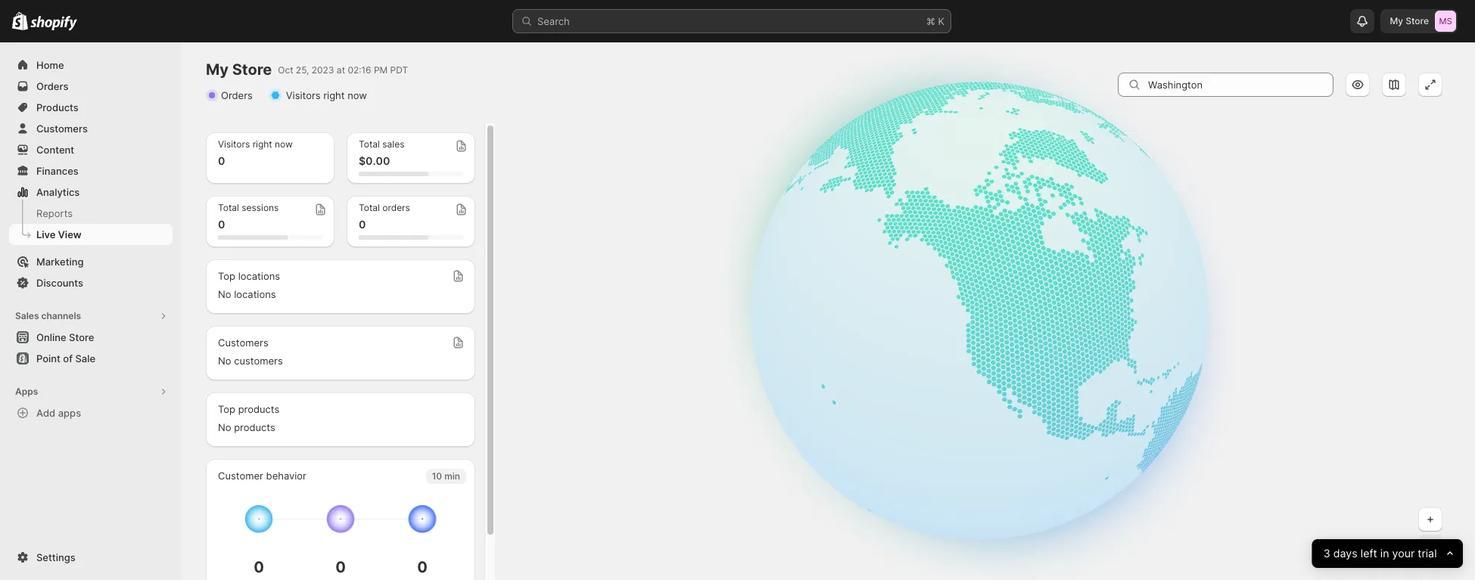 Task type: describe. For each thing, give the bounding box(es) containing it.
view
[[58, 229, 81, 241]]

now for visitors right now 0
[[275, 139, 293, 150]]

live view
[[36, 229, 81, 241]]

2023
[[312, 64, 334, 76]]

analytics
[[36, 186, 80, 198]]

total for total sessions
[[218, 202, 239, 214]]

pm
[[374, 64, 388, 76]]

visitors for visitors right now 0
[[218, 139, 250, 150]]

home
[[36, 59, 64, 71]]

1 horizontal spatial orders
[[221, 89, 253, 101]]

settings
[[36, 552, 75, 564]]

live view link
[[9, 224, 173, 245]]

0 inside visitors right now 0
[[218, 154, 225, 167]]

no inside top products no products
[[218, 422, 231, 434]]

1 horizontal spatial customers
[[218, 337, 269, 349]]

point of sale
[[36, 353, 95, 365]]

channels
[[41, 310, 81, 322]]

sales channels button
[[9, 306, 173, 327]]

left
[[1362, 547, 1378, 561]]

top for top locations
[[218, 270, 236, 282]]

⌘
[[927, 15, 936, 27]]

home link
[[9, 55, 173, 76]]

content
[[36, 144, 74, 156]]

at
[[337, 64, 345, 76]]

products link
[[9, 97, 173, 118]]

sales channels
[[15, 310, 81, 322]]

search
[[538, 15, 570, 27]]

Search location text field
[[1149, 73, 1307, 97]]

analytics link
[[9, 182, 173, 203]]

⌘ k
[[927, 15, 945, 27]]

locations for no locations
[[234, 289, 276, 301]]

add
[[36, 407, 55, 420]]

visitors right now 0
[[218, 139, 293, 167]]

total orders
[[359, 202, 410, 214]]

shopify image
[[30, 16, 77, 31]]

sessions
[[242, 202, 279, 214]]

discounts
[[36, 277, 83, 289]]

no for no customers
[[218, 355, 231, 367]]

0 horizontal spatial orders
[[36, 80, 69, 92]]

live
[[36, 229, 56, 241]]

customers
[[234, 355, 283, 367]]

top for top products no products
[[218, 404, 236, 416]]

3 days left in your trial
[[1324, 547, 1438, 561]]

02:16
[[348, 64, 371, 76]]

store for online store
[[69, 332, 94, 344]]

my for my store
[[1391, 15, 1404, 27]]

reports
[[36, 207, 73, 220]]

visitors right now
[[286, 89, 367, 101]]

sales
[[383, 139, 405, 150]]

top locations
[[218, 270, 280, 282]]

settings link
[[9, 547, 173, 569]]

in
[[1381, 547, 1390, 561]]

oct
[[278, 64, 293, 76]]

your
[[1393, 547, 1416, 561]]

0 horizontal spatial customers
[[36, 123, 88, 135]]

store for my store
[[1406, 15, 1430, 27]]

10
[[432, 471, 442, 482]]

point of sale link
[[9, 348, 173, 370]]

point
[[36, 353, 60, 365]]

no locations
[[218, 289, 276, 301]]

1 vertical spatial products
[[234, 422, 275, 434]]

online store
[[36, 332, 94, 344]]

right for visitors right now
[[324, 89, 345, 101]]

total sessions
[[218, 202, 279, 214]]

my store image
[[1436, 11, 1457, 32]]

add apps
[[36, 407, 81, 420]]

my for my store oct 25, 2023 at 02:16 pm pdt
[[206, 61, 229, 79]]

online store link
[[9, 327, 173, 348]]



Task type: vqa. For each thing, say whether or not it's contained in the screenshot.
NO LOCATIONS at the left
yes



Task type: locate. For each thing, give the bounding box(es) containing it.
total for total sales
[[359, 139, 380, 150]]

total for total orders
[[359, 202, 380, 214]]

my
[[1391, 15, 1404, 27], [206, 61, 229, 79]]

store left oct on the left of the page
[[232, 61, 272, 79]]

1 horizontal spatial right
[[324, 89, 345, 101]]

visitors inside visitors right now 0
[[218, 139, 250, 150]]

customer
[[218, 470, 263, 482]]

top inside top products no products
[[218, 404, 236, 416]]

marketing link
[[9, 251, 173, 273]]

no for no locations
[[218, 289, 231, 301]]

visitors up total sessions
[[218, 139, 250, 150]]

0 vertical spatial products
[[238, 404, 280, 416]]

online store button
[[0, 327, 182, 348]]

products up the customer behavior at the bottom of page
[[234, 422, 275, 434]]

top down no customers at the bottom
[[218, 404, 236, 416]]

1 no from the top
[[218, 289, 231, 301]]

0 vertical spatial now
[[348, 89, 367, 101]]

orders down home
[[36, 80, 69, 92]]

1 vertical spatial no
[[218, 355, 231, 367]]

visitors
[[286, 89, 321, 101], [218, 139, 250, 150]]

products
[[238, 404, 280, 416], [234, 422, 275, 434]]

store
[[1406, 15, 1430, 27], [232, 61, 272, 79], [69, 332, 94, 344]]

locations
[[238, 270, 280, 282], [234, 289, 276, 301]]

now down visitors right now
[[275, 139, 293, 150]]

2 top from the top
[[218, 404, 236, 416]]

sale
[[75, 353, 95, 365]]

customers up no customers at the bottom
[[218, 337, 269, 349]]

0 vertical spatial top
[[218, 270, 236, 282]]

total left orders at the top left
[[359, 202, 380, 214]]

1 vertical spatial now
[[275, 139, 293, 150]]

1 vertical spatial my
[[206, 61, 229, 79]]

right down at
[[324, 89, 345, 101]]

no
[[218, 289, 231, 301], [218, 355, 231, 367], [218, 422, 231, 434]]

products down customers
[[238, 404, 280, 416]]

products
[[36, 101, 79, 114]]

store up sale
[[69, 332, 94, 344]]

1 vertical spatial store
[[232, 61, 272, 79]]

2 vertical spatial no
[[218, 422, 231, 434]]

10 min
[[432, 471, 460, 482]]

locations up no locations
[[238, 270, 280, 282]]

0
[[218, 154, 225, 167], [218, 218, 225, 231], [359, 218, 366, 231], [254, 559, 264, 577], [336, 559, 346, 577], [417, 559, 428, 577]]

online
[[36, 332, 66, 344]]

1 horizontal spatial now
[[348, 89, 367, 101]]

store inside button
[[69, 332, 94, 344]]

total up '$0.00'
[[359, 139, 380, 150]]

shopify image
[[12, 12, 28, 30]]

1 vertical spatial customers
[[218, 337, 269, 349]]

25,
[[296, 64, 309, 76]]

0 horizontal spatial visitors
[[218, 139, 250, 150]]

0 horizontal spatial now
[[275, 139, 293, 150]]

apps
[[58, 407, 81, 420]]

finances
[[36, 165, 79, 177]]

3
[[1324, 547, 1331, 561]]

store for my store oct 25, 2023 at 02:16 pm pdt
[[232, 61, 272, 79]]

3 days left in your trial button
[[1313, 540, 1464, 569]]

customer behavior
[[218, 470, 307, 482]]

add apps button
[[9, 403, 173, 424]]

visitors for visitors right now
[[286, 89, 321, 101]]

point of sale button
[[0, 348, 182, 370]]

0 horizontal spatial store
[[69, 332, 94, 344]]

visitors down 25,
[[286, 89, 321, 101]]

locations for top locations
[[238, 270, 280, 282]]

2 no from the top
[[218, 355, 231, 367]]

3 no from the top
[[218, 422, 231, 434]]

0 vertical spatial store
[[1406, 15, 1430, 27]]

total left sessions
[[218, 202, 239, 214]]

orders
[[383, 202, 410, 214]]

orders link
[[9, 76, 173, 97]]

1 vertical spatial locations
[[234, 289, 276, 301]]

trial
[[1419, 547, 1438, 561]]

total
[[359, 139, 380, 150], [218, 202, 239, 214], [359, 202, 380, 214]]

my left oct on the left of the page
[[206, 61, 229, 79]]

min
[[445, 471, 460, 482]]

total sales
[[359, 139, 405, 150]]

now inside visitors right now 0
[[275, 139, 293, 150]]

1 top from the top
[[218, 270, 236, 282]]

now
[[348, 89, 367, 101], [275, 139, 293, 150]]

0 vertical spatial my
[[1391, 15, 1404, 27]]

sales
[[15, 310, 39, 322]]

now for visitors right now
[[348, 89, 367, 101]]

days
[[1334, 547, 1359, 561]]

1 horizontal spatial visitors
[[286, 89, 321, 101]]

orders up visitors right now 0
[[221, 89, 253, 101]]

top
[[218, 270, 236, 282], [218, 404, 236, 416]]

1 horizontal spatial my
[[1391, 15, 1404, 27]]

customers link
[[9, 118, 173, 139]]

no customers
[[218, 355, 283, 367]]

store left my store icon
[[1406, 15, 1430, 27]]

0 horizontal spatial right
[[253, 139, 272, 150]]

1 horizontal spatial store
[[232, 61, 272, 79]]

of
[[63, 353, 73, 365]]

discounts link
[[9, 273, 173, 294]]

right up sessions
[[253, 139, 272, 150]]

content link
[[9, 139, 173, 161]]

finances link
[[9, 161, 173, 182]]

behavior
[[266, 470, 307, 482]]

locations down top locations
[[234, 289, 276, 301]]

my store oct 25, 2023 at 02:16 pm pdt
[[206, 61, 408, 79]]

0 vertical spatial locations
[[238, 270, 280, 282]]

apps
[[15, 386, 38, 398]]

1 vertical spatial right
[[253, 139, 272, 150]]

apps button
[[9, 382, 173, 403]]

my store
[[1391, 15, 1430, 27]]

no left customers
[[218, 355, 231, 367]]

pdt
[[390, 64, 408, 76]]

right inside visitors right now 0
[[253, 139, 272, 150]]

customers down products
[[36, 123, 88, 135]]

1 vertical spatial top
[[218, 404, 236, 416]]

0 vertical spatial customers
[[36, 123, 88, 135]]

customers
[[36, 123, 88, 135], [218, 337, 269, 349]]

no up the "customer"
[[218, 422, 231, 434]]

1 vertical spatial visitors
[[218, 139, 250, 150]]

marketing
[[36, 256, 84, 268]]

now down the 02:16
[[348, 89, 367, 101]]

reports link
[[9, 203, 173, 224]]

2 horizontal spatial store
[[1406, 15, 1430, 27]]

no down top locations
[[218, 289, 231, 301]]

0 vertical spatial visitors
[[286, 89, 321, 101]]

0 vertical spatial right
[[324, 89, 345, 101]]

my left my store icon
[[1391, 15, 1404, 27]]

right for visitors right now 0
[[253, 139, 272, 150]]

2 vertical spatial store
[[69, 332, 94, 344]]

top products no products
[[218, 404, 280, 434]]

k
[[939, 15, 945, 27]]

0 vertical spatial no
[[218, 289, 231, 301]]

right
[[324, 89, 345, 101], [253, 139, 272, 150]]

$0.00
[[359, 154, 390, 167]]

0 horizontal spatial my
[[206, 61, 229, 79]]

orders
[[36, 80, 69, 92], [221, 89, 253, 101]]

top up no locations
[[218, 270, 236, 282]]



